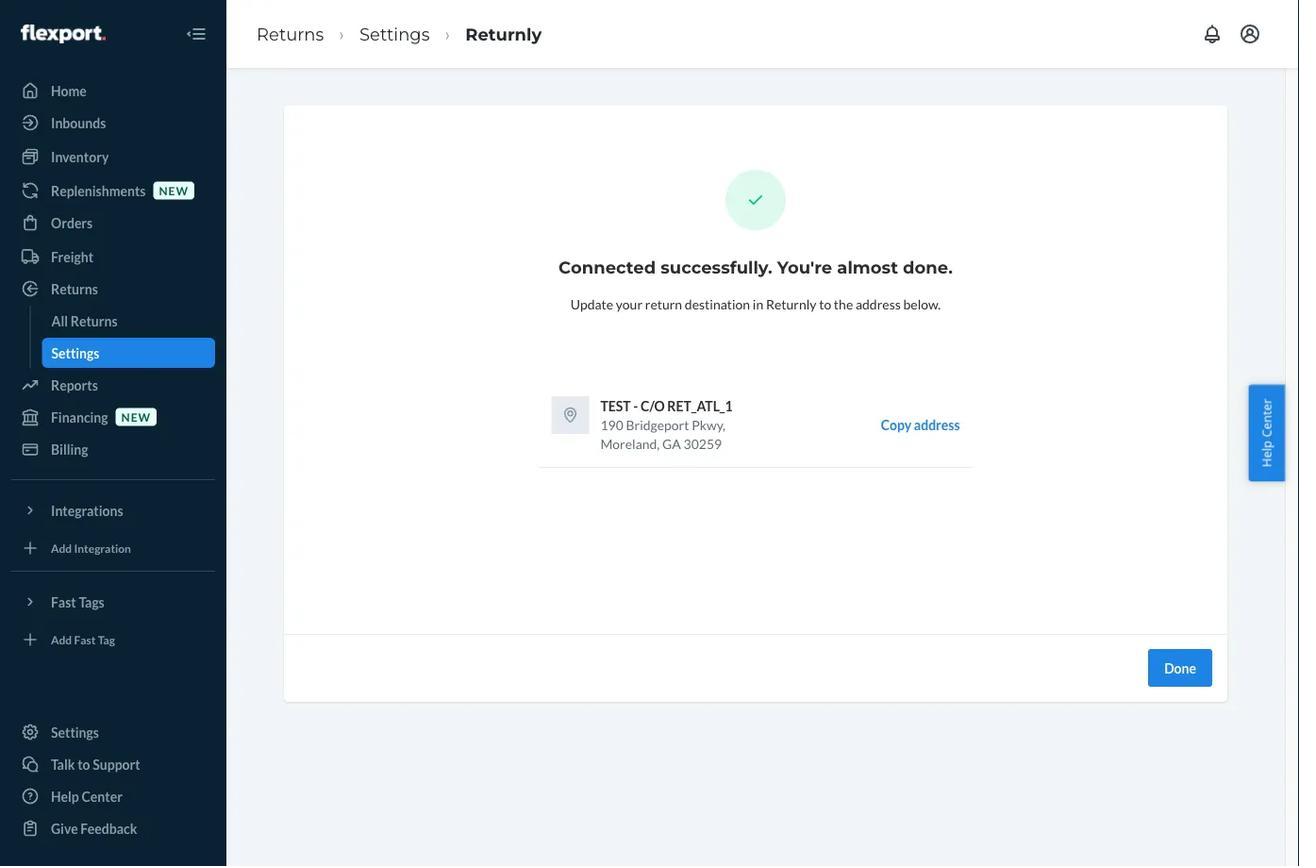 Task type: describe. For each thing, give the bounding box(es) containing it.
copy address button
[[881, 396, 960, 453]]

add for add fast tag
[[51, 633, 72, 646]]

2 vertical spatial settings
[[51, 724, 99, 740]]

tags
[[79, 594, 104, 610]]

home link
[[11, 75, 215, 106]]

new for replenishments
[[159, 183, 189, 197]]

freight link
[[11, 242, 215, 272]]

help center link
[[11, 781, 215, 811]]

fast tags
[[51, 594, 104, 610]]

you're
[[777, 257, 832, 277]]

returnly link
[[465, 23, 542, 44]]

c/o
[[641, 398, 665, 414]]

moreland,
[[600, 435, 660, 451]]

1 vertical spatial fast
[[74, 633, 96, 646]]

1 vertical spatial settings
[[51, 345, 99, 361]]

replenishments
[[51, 183, 146, 199]]

connected successfully. you're almost done.
[[559, 257, 953, 277]]

2 vertical spatial returns
[[71, 313, 118, 329]]

fast inside dropdown button
[[51, 594, 76, 610]]

close navigation image
[[185, 23, 208, 45]]

tag
[[98, 633, 115, 646]]

integration
[[74, 541, 131, 555]]

1 vertical spatial settings link
[[42, 338, 215, 368]]

add integration
[[51, 541, 131, 555]]

inventory link
[[11, 142, 215, 172]]

bridgeport
[[626, 417, 689, 433]]

flexport logo image
[[21, 25, 105, 43]]

reports
[[51, 377, 98, 393]]

the
[[834, 296, 853, 312]]

done button
[[1148, 649, 1212, 687]]

-
[[633, 398, 638, 414]]

orders link
[[11, 208, 215, 238]]

test
[[600, 398, 631, 414]]

give feedback
[[51, 820, 137, 836]]

ret_atl_1
[[667, 398, 733, 414]]

copy
[[881, 417, 912, 433]]

your
[[616, 296, 643, 312]]

returns inside breadcrumbs navigation
[[257, 23, 324, 44]]

add fast tag link
[[11, 625, 215, 655]]

open account menu image
[[1239, 23, 1261, 45]]

settings inside breadcrumbs navigation
[[359, 23, 430, 44]]

home
[[51, 83, 87, 99]]

1 horizontal spatial to
[[819, 296, 831, 312]]

billing link
[[11, 434, 215, 464]]

talk to support button
[[11, 749, 215, 779]]

integrations
[[51, 502, 123, 518]]

to inside 'talk to support' button
[[78, 756, 90, 772]]

destination
[[685, 296, 750, 312]]



Task type: vqa. For each thing, say whether or not it's contained in the screenshot.
the Returns within the All Returns link
yes



Task type: locate. For each thing, give the bounding box(es) containing it.
new for financing
[[121, 410, 151, 424]]

1 vertical spatial to
[[78, 756, 90, 772]]

open notifications image
[[1201, 23, 1224, 45]]

pkwy,
[[692, 417, 726, 433]]

1 vertical spatial center
[[82, 788, 123, 804]]

1 vertical spatial returns
[[51, 281, 98, 297]]

update your return destination in returnly to the address below.
[[571, 296, 941, 312]]

inbounds
[[51, 115, 106, 131]]

center
[[1258, 399, 1275, 437], [82, 788, 123, 804]]

ga
[[662, 435, 681, 451]]

0 vertical spatial settings
[[359, 23, 430, 44]]

add left the "integration"
[[51, 541, 72, 555]]

freight
[[51, 249, 93, 265]]

1 vertical spatial returns link
[[11, 274, 215, 304]]

feedback
[[81, 820, 137, 836]]

all returns
[[51, 313, 118, 329]]

all
[[51, 313, 68, 329]]

1 horizontal spatial help center
[[1258, 399, 1275, 467]]

returns right close navigation image
[[257, 23, 324, 44]]

2 add from the top
[[51, 633, 72, 646]]

in
[[753, 296, 763, 312]]

help center button
[[1249, 385, 1285, 481]]

copy address
[[881, 417, 960, 433]]

returns link down freight link
[[11, 274, 215, 304]]

0 horizontal spatial help center
[[51, 788, 123, 804]]

fast left tag
[[74, 633, 96, 646]]

address
[[856, 296, 901, 312], [914, 417, 960, 433]]

1 add from the top
[[51, 541, 72, 555]]

1 vertical spatial address
[[914, 417, 960, 433]]

talk to support
[[51, 756, 140, 772]]

1 vertical spatial new
[[121, 410, 151, 424]]

done.
[[903, 257, 953, 277]]

returns link
[[257, 23, 324, 44], [11, 274, 215, 304]]

connected
[[559, 257, 656, 277]]

returns link right close navigation image
[[257, 23, 324, 44]]

add for add integration
[[51, 541, 72, 555]]

below.
[[903, 296, 941, 312]]

0 horizontal spatial help
[[51, 788, 79, 804]]

update
[[571, 296, 613, 312]]

returnly inside breadcrumbs navigation
[[465, 23, 542, 44]]

settings link
[[359, 23, 430, 44], [42, 338, 215, 368], [11, 717, 215, 747]]

address right "the"
[[856, 296, 901, 312]]

orders
[[51, 215, 93, 231]]

1 vertical spatial help center
[[51, 788, 123, 804]]

new down reports link
[[121, 410, 151, 424]]

return
[[645, 296, 682, 312]]

add inside 'add integration' link
[[51, 541, 72, 555]]

reports link
[[11, 370, 215, 400]]

1 horizontal spatial returns link
[[257, 23, 324, 44]]

0 horizontal spatial returnly
[[465, 23, 542, 44]]

2 vertical spatial settings link
[[11, 717, 215, 747]]

1 vertical spatial help
[[51, 788, 79, 804]]

new up orders link
[[159, 183, 189, 197]]

add
[[51, 541, 72, 555], [51, 633, 72, 646]]

1 horizontal spatial new
[[159, 183, 189, 197]]

help center
[[1258, 399, 1275, 467], [51, 788, 123, 804]]

1 horizontal spatial center
[[1258, 399, 1275, 437]]

help
[[1258, 441, 1275, 467], [51, 788, 79, 804]]

0 horizontal spatial new
[[121, 410, 151, 424]]

give
[[51, 820, 78, 836]]

help inside button
[[1258, 441, 1275, 467]]

help center inside button
[[1258, 399, 1275, 467]]

test - c/o ret_atl_1 190 bridgeport pkwy, moreland, ga 30259
[[600, 398, 733, 451]]

0 vertical spatial returns
[[257, 23, 324, 44]]

add integration link
[[11, 533, 215, 563]]

30259
[[684, 435, 722, 451]]

1 horizontal spatial returnly
[[766, 296, 817, 312]]

0 vertical spatial settings link
[[359, 23, 430, 44]]

add inside add fast tag link
[[51, 633, 72, 646]]

almost
[[837, 257, 898, 277]]

give feedback button
[[11, 813, 215, 843]]

settings
[[359, 23, 430, 44], [51, 345, 99, 361], [51, 724, 99, 740]]

0 horizontal spatial center
[[82, 788, 123, 804]]

1 horizontal spatial help
[[1258, 441, 1275, 467]]

address inside button
[[914, 417, 960, 433]]

0 vertical spatial returnly
[[465, 23, 542, 44]]

0 vertical spatial help
[[1258, 441, 1275, 467]]

returns right the all
[[71, 313, 118, 329]]

talk
[[51, 756, 75, 772]]

billing
[[51, 441, 88, 457]]

returns link inside breadcrumbs navigation
[[257, 23, 324, 44]]

0 horizontal spatial to
[[78, 756, 90, 772]]

0 vertical spatial add
[[51, 541, 72, 555]]

new
[[159, 183, 189, 197], [121, 410, 151, 424]]

inbounds link
[[11, 108, 215, 138]]

returns
[[257, 23, 324, 44], [51, 281, 98, 297], [71, 313, 118, 329]]

integrations button
[[11, 495, 215, 526]]

0 horizontal spatial returns link
[[11, 274, 215, 304]]

add down fast tags
[[51, 633, 72, 646]]

fast
[[51, 594, 76, 610], [74, 633, 96, 646]]

done
[[1164, 660, 1196, 676]]

fast left tags
[[51, 594, 76, 610]]

financing
[[51, 409, 108, 425]]

breadcrumbs navigation
[[242, 7, 557, 61]]

address right copy
[[914, 417, 960, 433]]

returnly
[[465, 23, 542, 44], [766, 296, 817, 312]]

1 vertical spatial add
[[51, 633, 72, 646]]

190
[[600, 417, 623, 433]]

inventory
[[51, 149, 109, 165]]

support
[[93, 756, 140, 772]]

0 vertical spatial returns link
[[257, 23, 324, 44]]

center inside button
[[1258, 399, 1275, 437]]

add fast tag
[[51, 633, 115, 646]]

to
[[819, 296, 831, 312], [78, 756, 90, 772]]

to right talk
[[78, 756, 90, 772]]

0 vertical spatial center
[[1258, 399, 1275, 437]]

0 horizontal spatial address
[[856, 296, 901, 312]]

all returns link
[[42, 306, 215, 336]]

returns down freight
[[51, 281, 98, 297]]

successfully.
[[661, 257, 772, 277]]

fast tags button
[[11, 587, 215, 617]]

0 vertical spatial to
[[819, 296, 831, 312]]

to left "the"
[[819, 296, 831, 312]]

0 vertical spatial new
[[159, 183, 189, 197]]

0 vertical spatial fast
[[51, 594, 76, 610]]

1 vertical spatial returnly
[[766, 296, 817, 312]]

0 vertical spatial address
[[856, 296, 901, 312]]

0 vertical spatial help center
[[1258, 399, 1275, 467]]

1 horizontal spatial address
[[914, 417, 960, 433]]



